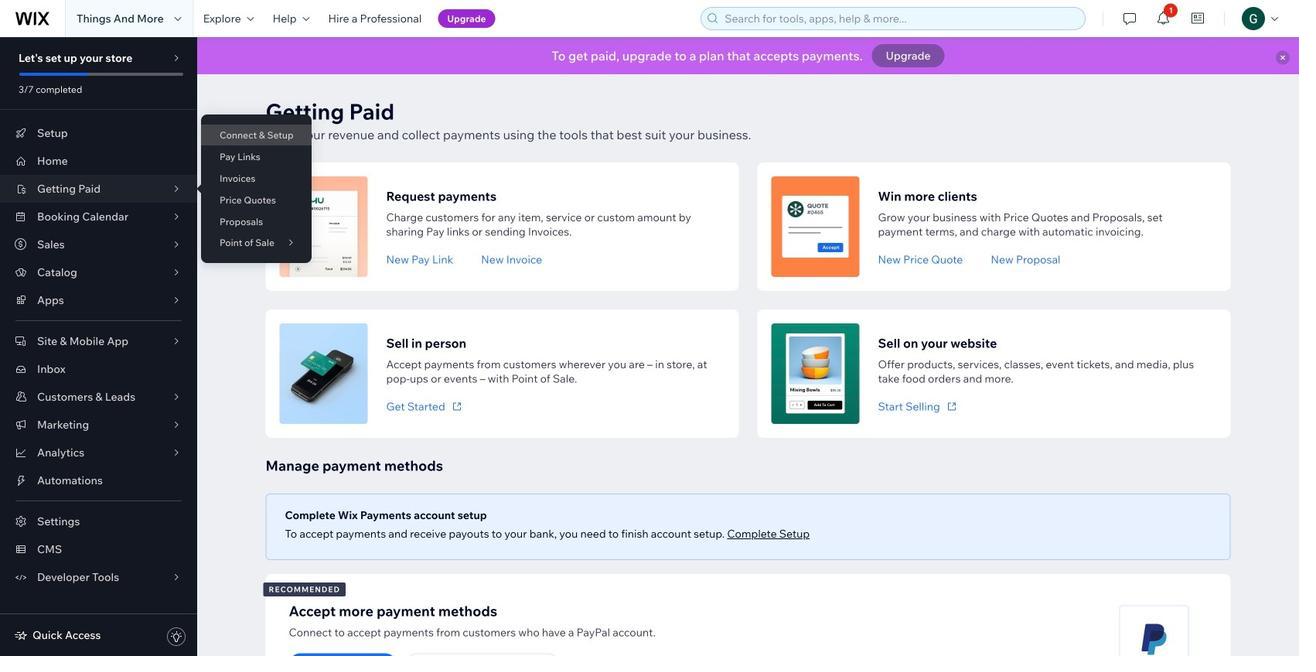 Task type: vqa. For each thing, say whether or not it's contained in the screenshot.
Clear
no



Task type: locate. For each thing, give the bounding box(es) containing it.
alert
[[197, 37, 1300, 74]]

Search for tools, apps, help & more... field
[[720, 8, 1081, 29]]

sidebar element
[[0, 37, 197, 656]]



